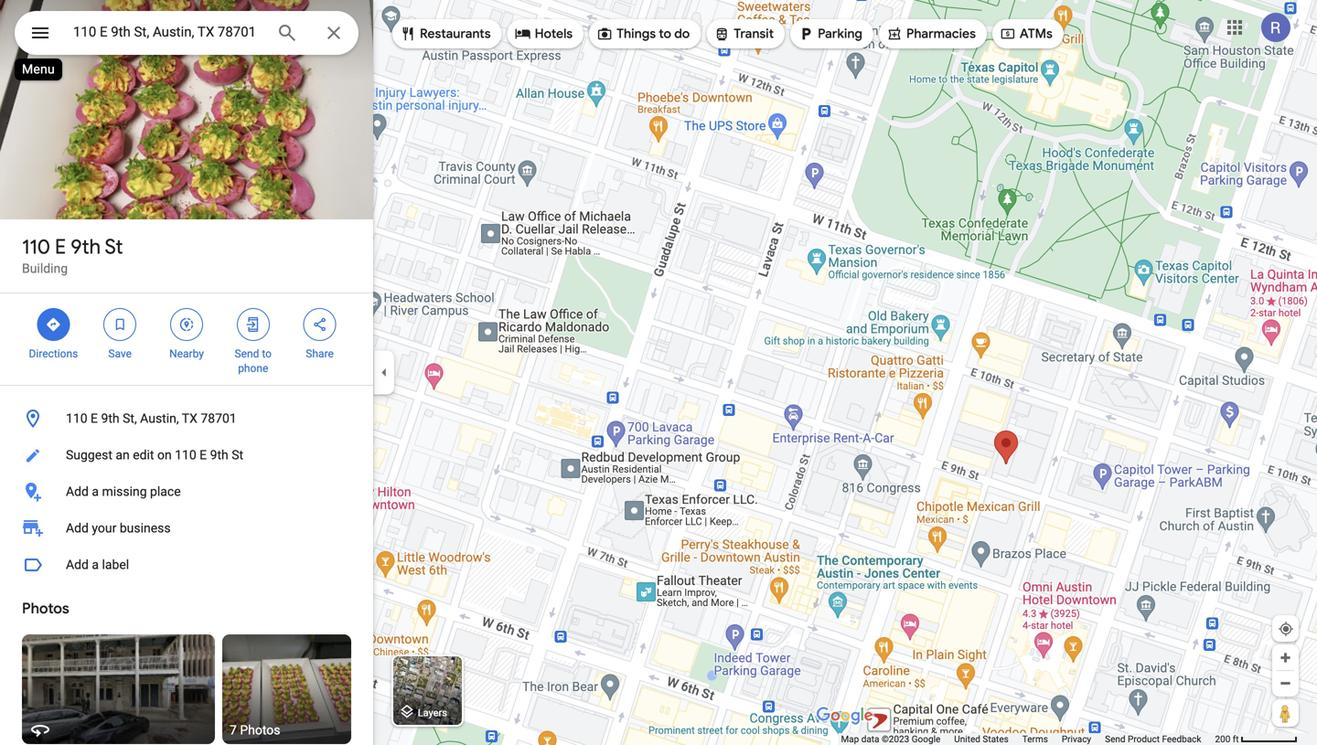 Task type: locate. For each thing, give the bounding box(es) containing it.
1 vertical spatial to
[[262, 348, 272, 361]]

a
[[92, 485, 99, 500], [92, 558, 99, 573]]

 transit
[[714, 24, 774, 44]]

add left your
[[66, 521, 89, 536]]

to inside  things to do
[[659, 26, 672, 42]]

0 horizontal spatial 110
[[22, 234, 50, 260]]

 restaurants
[[400, 24, 491, 44]]

200 ft
[[1216, 734, 1240, 745]]

nearby
[[169, 348, 204, 361]]

add left the label
[[66, 558, 89, 573]]

send up phone
[[235, 348, 259, 361]]

1 horizontal spatial st
[[232, 448, 244, 463]]

2 a from the top
[[92, 558, 99, 573]]

google maps element
[[0, 0, 1318, 746]]

hotels
[[535, 26, 573, 42]]

parking
[[818, 26, 863, 42]]

footer
[[841, 734, 1216, 746]]

send left product
[[1106, 734, 1126, 745]]

zoom in image
[[1279, 652, 1293, 665]]

0 vertical spatial e
[[55, 234, 66, 260]]

place
[[150, 485, 181, 500]]

110 right on
[[175, 448, 197, 463]]

photos right 7
[[240, 723, 281, 739]]

send product feedback
[[1106, 734, 1202, 745]]

7
[[230, 723, 237, 739]]

none field inside 110 e 9th st, austin, tx 78701 field
[[73, 21, 262, 43]]

0 vertical spatial add
[[66, 485, 89, 500]]


[[798, 24, 815, 44]]

2 vertical spatial e
[[200, 448, 207, 463]]

send inside send product feedback button
[[1106, 734, 1126, 745]]

1 vertical spatial 9th
[[101, 411, 120, 426]]

a inside add a missing place button
[[92, 485, 99, 500]]

0 horizontal spatial st
[[105, 234, 123, 260]]

photos down add a label
[[22, 600, 69, 619]]

0 vertical spatial st
[[105, 234, 123, 260]]

add for add a label
[[66, 558, 89, 573]]

2 vertical spatial add
[[66, 558, 89, 573]]

st
[[105, 234, 123, 260], [232, 448, 244, 463]]

0 vertical spatial 110
[[22, 234, 50, 260]]

110 inside 110 e 9th st building
[[22, 234, 50, 260]]

1 vertical spatial 110
[[66, 411, 87, 426]]


[[714, 24, 731, 44]]


[[178, 315, 195, 335]]

st up 
[[105, 234, 123, 260]]

a inside add a label button
[[92, 558, 99, 573]]

a left the label
[[92, 558, 99, 573]]

1 vertical spatial add
[[66, 521, 89, 536]]

1 horizontal spatial 110
[[66, 411, 87, 426]]

110 e 9th st, austin, tx 78701
[[66, 411, 237, 426]]

9th inside 110 e 9th st building
[[71, 234, 101, 260]]

on
[[157, 448, 172, 463]]

things
[[617, 26, 656, 42]]

110 inside "110 e 9th st, austin, tx 78701" button
[[66, 411, 87, 426]]

2 horizontal spatial 110
[[175, 448, 197, 463]]


[[887, 24, 903, 44]]

0 horizontal spatial send
[[235, 348, 259, 361]]

do
[[675, 26, 690, 42]]

110 for st
[[22, 234, 50, 260]]

110 up the suggest
[[66, 411, 87, 426]]

110
[[22, 234, 50, 260], [66, 411, 87, 426], [175, 448, 197, 463]]

0 horizontal spatial to
[[262, 348, 272, 361]]

ft
[[1233, 734, 1240, 745]]

e right on
[[200, 448, 207, 463]]

7 photos
[[230, 723, 281, 739]]

united states button
[[955, 734, 1009, 746]]

layers
[[418, 708, 447, 719]]

pharmacies
[[907, 26, 976, 42]]

add your business link
[[0, 511, 373, 547]]

a for label
[[92, 558, 99, 573]]

atms
[[1020, 26, 1053, 42]]

add a missing place button
[[0, 474, 373, 511]]

110 e 9th st main content
[[0, 0, 373, 746]]


[[245, 315, 262, 335]]

terms
[[1023, 734, 1049, 745]]

3 add from the top
[[66, 558, 89, 573]]

0 vertical spatial 9th
[[71, 234, 101, 260]]

google
[[912, 734, 941, 745]]

add down the suggest
[[66, 485, 89, 500]]

1 horizontal spatial send
[[1106, 734, 1126, 745]]

suggest
[[66, 448, 113, 463]]

e inside 110 e 9th st building
[[55, 234, 66, 260]]

collapse side panel image
[[374, 363, 394, 383]]

send
[[235, 348, 259, 361], [1106, 734, 1126, 745]]

 search field
[[15, 11, 359, 59]]

e up building
[[55, 234, 66, 260]]

to inside the send to phone
[[262, 348, 272, 361]]

0 vertical spatial send
[[235, 348, 259, 361]]

united states
[[955, 734, 1009, 745]]

1 vertical spatial e
[[91, 411, 98, 426]]

0 horizontal spatial e
[[55, 234, 66, 260]]

None field
[[73, 21, 262, 43]]

add for add a missing place
[[66, 485, 89, 500]]

suggest an edit on 110 e 9th st button
[[0, 437, 373, 474]]

tx
[[182, 411, 198, 426]]

a left missing
[[92, 485, 99, 500]]

1 horizontal spatial e
[[91, 411, 98, 426]]

send inside the send to phone
[[235, 348, 259, 361]]


[[112, 315, 128, 335]]

e left st,
[[91, 411, 98, 426]]

photos
[[22, 600, 69, 619], [240, 723, 281, 739]]

1 vertical spatial photos
[[240, 723, 281, 739]]

9th
[[71, 234, 101, 260], [101, 411, 120, 426], [210, 448, 229, 463]]

show your location image
[[1279, 621, 1295, 638]]

110 e 9th st, austin, tx 78701 button
[[0, 401, 373, 437]]

2 vertical spatial 110
[[175, 448, 197, 463]]


[[597, 24, 613, 44]]

to
[[659, 26, 672, 42], [262, 348, 272, 361]]

e
[[55, 234, 66, 260], [91, 411, 98, 426], [200, 448, 207, 463]]

0 vertical spatial to
[[659, 26, 672, 42]]

footer inside the google maps element
[[841, 734, 1216, 746]]

footer containing map data ©2023 google
[[841, 734, 1216, 746]]

add
[[66, 485, 89, 500], [66, 521, 89, 536], [66, 558, 89, 573]]

 hotels
[[515, 24, 573, 44]]

add a label
[[66, 558, 129, 573]]

google account: ruby anderson  
(rubyanndersson@gmail.com) image
[[1262, 13, 1291, 42]]

directions
[[29, 348, 78, 361]]

to up phone
[[262, 348, 272, 361]]

label
[[102, 558, 129, 573]]

photos inside button
[[240, 723, 281, 739]]

terms button
[[1023, 734, 1049, 746]]

7 photos button
[[222, 635, 351, 745]]

200
[[1216, 734, 1231, 745]]

0 vertical spatial a
[[92, 485, 99, 500]]

st down the '78701'
[[232, 448, 244, 463]]

0 vertical spatial photos
[[22, 600, 69, 619]]

1 add from the top
[[66, 485, 89, 500]]

1 vertical spatial st
[[232, 448, 244, 463]]

1 horizontal spatial photos
[[240, 723, 281, 739]]

1 horizontal spatial to
[[659, 26, 672, 42]]

e for st,
[[91, 411, 98, 426]]

send for send to phone
[[235, 348, 259, 361]]

united
[[955, 734, 981, 745]]

1 vertical spatial send
[[1106, 734, 1126, 745]]

9th for st,
[[101, 411, 120, 426]]

110 up building
[[22, 234, 50, 260]]

add a label button
[[0, 547, 373, 584]]

2 add from the top
[[66, 521, 89, 536]]

1 a from the top
[[92, 485, 99, 500]]

to left do
[[659, 26, 672, 42]]

1 vertical spatial a
[[92, 558, 99, 573]]

send product feedback button
[[1106, 734, 1202, 746]]



Task type: describe. For each thing, give the bounding box(es) containing it.
product
[[1128, 734, 1160, 745]]

your
[[92, 521, 117, 536]]

transit
[[734, 26, 774, 42]]

st inside button
[[232, 448, 244, 463]]

restaurants
[[420, 26, 491, 42]]

missing
[[102, 485, 147, 500]]

map data ©2023 google
[[841, 734, 941, 745]]


[[1000, 24, 1017, 44]]

110 inside suggest an edit on 110 e 9th st button
[[175, 448, 197, 463]]

show street view coverage image
[[1273, 700, 1300, 728]]


[[515, 24, 531, 44]]

send to phone
[[235, 348, 272, 375]]

privacy button
[[1062, 734, 1092, 746]]

add your business
[[66, 521, 171, 536]]

add for add your business
[[66, 521, 89, 536]]

suggest an edit on 110 e 9th st
[[66, 448, 244, 463]]

add a missing place
[[66, 485, 181, 500]]

 pharmacies
[[887, 24, 976, 44]]


[[45, 315, 62, 335]]

states
[[983, 734, 1009, 745]]

feedback
[[1163, 734, 1202, 745]]

2 horizontal spatial e
[[200, 448, 207, 463]]

save
[[108, 348, 132, 361]]

privacy
[[1062, 734, 1092, 745]]

9th for st
[[71, 234, 101, 260]]


[[312, 315, 328, 335]]

send for send product feedback
[[1106, 734, 1126, 745]]

e for st
[[55, 234, 66, 260]]

st,
[[123, 411, 137, 426]]

business
[[120, 521, 171, 536]]

actions for 110 e 9th st region
[[0, 294, 373, 385]]

 things to do
[[597, 24, 690, 44]]

austin,
[[140, 411, 179, 426]]

©2023
[[882, 734, 910, 745]]

110 e 9th st building
[[22, 234, 123, 276]]

200 ft button
[[1216, 734, 1299, 745]]

a for missing
[[92, 485, 99, 500]]


[[400, 24, 416, 44]]

an
[[116, 448, 130, 463]]

110 for st,
[[66, 411, 87, 426]]

0 horizontal spatial photos
[[22, 600, 69, 619]]

78701
[[201, 411, 237, 426]]


[[29, 20, 51, 46]]

edit
[[133, 448, 154, 463]]

map
[[841, 734, 860, 745]]

st inside 110 e 9th st building
[[105, 234, 123, 260]]

building
[[22, 261, 68, 276]]

 atms
[[1000, 24, 1053, 44]]

2 vertical spatial 9th
[[210, 448, 229, 463]]

110 E 9th St, Austin, TX 78701 field
[[15, 11, 359, 55]]

zoom out image
[[1279, 677, 1293, 691]]

phone
[[238, 362, 268, 375]]

data
[[862, 734, 880, 745]]

 parking
[[798, 24, 863, 44]]

 button
[[15, 11, 66, 59]]

share
[[306, 348, 334, 361]]



Task type: vqa. For each thing, say whether or not it's contained in the screenshot.


